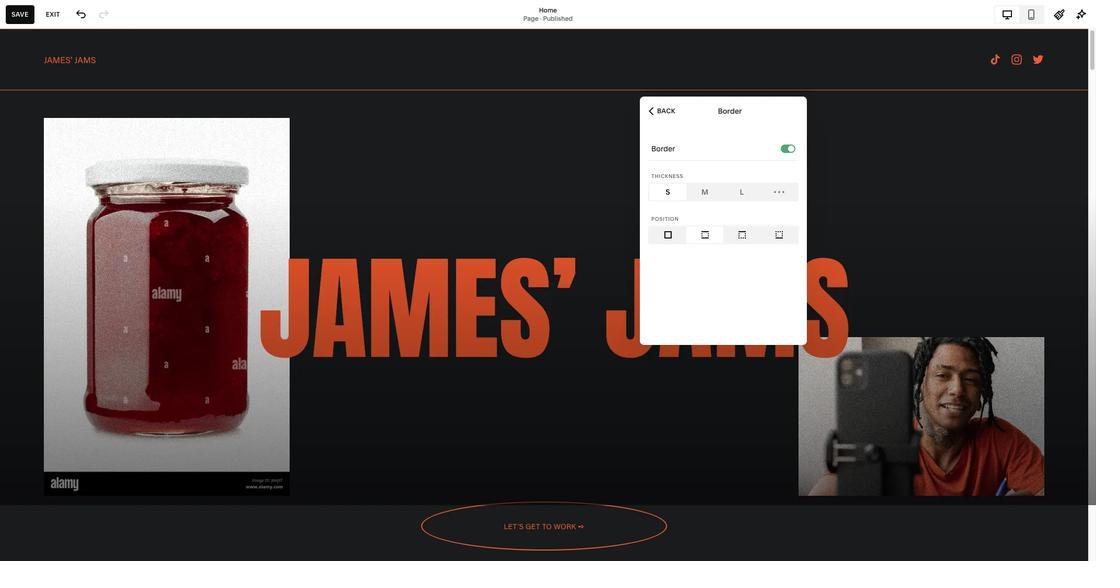 Task type: vqa. For each thing, say whether or not it's contained in the screenshot.
the font 'button'
no



Task type: locate. For each thing, give the bounding box(es) containing it.
asset library
[[17, 398, 70, 408]]

save button
[[6, 5, 34, 24]]

contacts
[[17, 121, 53, 132]]

·
[[540, 14, 542, 22]]

scheduling
[[17, 159, 62, 169]]

settings link
[[17, 416, 116, 429]]

tab list
[[995, 6, 1043, 23], [649, 184, 798, 200], [649, 227, 798, 243]]

1 vertical spatial tab list
[[649, 184, 798, 200]]

back
[[657, 107, 675, 115]]

1 vertical spatial border
[[651, 144, 675, 153]]

save
[[11, 10, 29, 18]]

border
[[718, 106, 742, 116], [651, 144, 675, 153]]

icon image
[[662, 229, 674, 241], [699, 229, 711, 241], [736, 229, 748, 241], [773, 229, 785, 241]]

asset library link
[[17, 397, 116, 410]]

0 horizontal spatial border
[[651, 144, 675, 153]]

james peterson james.peterson1902@gmail.com
[[41, 470, 137, 486]]

s
[[666, 187, 670, 197]]

website
[[17, 65, 50, 75]]

2 vertical spatial tab list
[[649, 227, 798, 243]]

home page · published
[[523, 6, 573, 22]]

scheduling link
[[17, 158, 116, 171]]

selling link
[[17, 83, 116, 96]]

settings
[[17, 417, 50, 427]]

exit
[[46, 10, 60, 18]]

m
[[702, 187, 708, 197]]

exit button
[[40, 5, 66, 24]]

l button
[[723, 184, 761, 200]]

1 horizontal spatial border
[[718, 106, 742, 116]]



Task type: describe. For each thing, give the bounding box(es) containing it.
page
[[523, 14, 539, 22]]

l
[[740, 187, 744, 197]]

position
[[651, 216, 679, 222]]

Border checkbox
[[788, 145, 794, 152]]

s button
[[649, 184, 686, 200]]

thickness
[[651, 173, 683, 179]]

published
[[543, 14, 573, 22]]

analytics
[[17, 140, 54, 150]]

james
[[41, 470, 61, 477]]

selling
[[17, 84, 44, 94]]

1 icon image from the left
[[662, 229, 674, 241]]

0 vertical spatial border
[[718, 106, 742, 116]]

back button
[[646, 99, 679, 122]]

4 icon image from the left
[[773, 229, 785, 241]]

2 icon image from the left
[[699, 229, 711, 241]]

library
[[42, 398, 70, 408]]

0 vertical spatial tab list
[[995, 6, 1043, 23]]

contacts link
[[17, 121, 116, 133]]

3 icon image from the left
[[736, 229, 748, 241]]

asset
[[17, 398, 40, 408]]

m button
[[686, 184, 723, 200]]

peterson
[[62, 470, 89, 477]]

tab list containing s
[[649, 184, 798, 200]]

analytics link
[[17, 139, 116, 152]]

website link
[[17, 64, 116, 77]]

james.peterson1902@gmail.com
[[41, 478, 137, 486]]

home
[[539, 6, 557, 14]]



